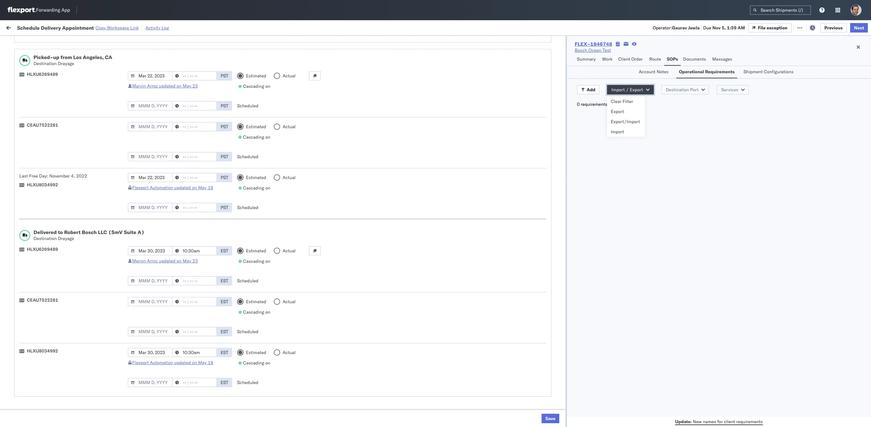 Task type: describe. For each thing, give the bounding box(es) containing it.
7,
[[192, 341, 196, 346]]

6 schedule pickup from los angeles, ca button from the top
[[15, 229, 92, 235]]

2 flex-2130387 from the top
[[527, 215, 559, 221]]

2 mmm d, yyyy text field from the top
[[128, 122, 173, 132]]

fcl for 1:00 am cst, feb 7, 2023
[[307, 341, 315, 346]]

lhuu7894563,
[[594, 132, 627, 137]]

schedule pickup from los angeles, ca link for eighth schedule pickup from los angeles, ca button from the bottom of the page
[[15, 62, 92, 68]]

delivered
[[34, 229, 57, 236]]

0 vertical spatial gaurav
[[672, 25, 687, 31]]

operator: gaurav jawla
[[653, 25, 700, 31]]

4 cascading from the top
[[243, 259, 264, 264]]

filtered
[[6, 39, 22, 44]]

7:30 pm cst, jan 30, 2023 for schedule delivery appointment
[[153, 257, 209, 263]]

1 schedule delivery appointment button from the top
[[15, 89, 78, 96]]

3 upload customs clearance documents from the top
[[15, 312, 93, 318]]

omkar
[[779, 76, 792, 82]]

schedule delivery appointment link for 1:59 am cst, dec 14, 2022
[[15, 145, 78, 151]]

1:59 am cst, feb 15, 2023
[[153, 382, 211, 388]]

4 mmm d, yyyy text field from the top
[[128, 246, 173, 256]]

operational requirements
[[679, 69, 735, 75]]

my work
[[6, 23, 34, 32]]

jan for schedule pickup from rotterdam, netherlands link corresponding to 10:30 pm cst, jan 23, 2023
[[185, 215, 192, 221]]

2 2130387 from the top
[[540, 215, 559, 221]]

cascading on for marvin arroz updated on may 23 button corresponding to picked-up from los angeles, ca
[[243, 84, 270, 89]]

link
[[130, 25, 139, 31]]

3 ceau7522281, from the top
[[594, 90, 627, 96]]

from inside picked-up from los angeles, ca destination drayage
[[61, 54, 72, 60]]

1 estimated from the top
[[246, 73, 266, 79]]

shipment configurations
[[744, 69, 794, 75]]

1 flex-1988285 from the top
[[527, 396, 559, 402]]

angeles, inside 'link'
[[65, 159, 83, 165]]

at
[[133, 25, 137, 30]]

delivery for 8:00 am cst, dec 24, 2022
[[32, 173, 48, 179]]

5 -- : -- -- text field from the top
[[172, 203, 217, 213]]

copy workspace link button
[[96, 25, 139, 31]]

confirm delivery link for 1:00 am cst, feb 7, 2023
[[15, 340, 48, 346]]

import for import work
[[54, 25, 68, 30]]

confirm for 5:00 am cst, feb 6, 2023
[[15, 326, 31, 332]]

2130387 for 10:30 pm cst, jan 28, 2023
[[540, 243, 559, 249]]

resize handle column header for deadline "button"
[[249, 49, 256, 428]]

1 vertical spatial 23,
[[193, 201, 200, 207]]

3, for 1:00 am cst, feb 3, 2023
[[192, 285, 196, 291]]

drayage inside the delivered to robert bosch llc (smv suite a) destination drayage
[[58, 236, 74, 242]]

30, for schedule pickup from rotterdam, netherlands
[[190, 271, 197, 277]]

3 pst from the top
[[221, 124, 228, 130]]

2 flex-1911408 from the top
[[527, 382, 559, 388]]

8 schedule pickup from los angeles, ca button from the top
[[15, 396, 92, 403]]

1 1911408 from the top
[[540, 368, 559, 374]]

confirm pickup from los angeles, ca
[[15, 159, 90, 165]]

2 upload customs clearance documents from the top
[[15, 243, 93, 248]]

1 otter products - test account from the top
[[356, 396, 417, 402]]

from for 5th schedule pickup from los angeles, ca button from the bottom of the page
[[49, 131, 58, 137]]

updated for 4th mmm d, yyyy text box
[[159, 258, 176, 264]]

confirm pickup from rotterdam, netherlands button for 1:00 am cst, feb 3, 2023
[[15, 284, 105, 291]]

bosch inside the delivered to robert bosch llc (smv suite a) destination drayage
[[82, 229, 97, 236]]

flex-2130384 for schedule pickup from rotterdam, netherlands
[[527, 271, 559, 277]]

1 schedule delivery appointment from the top
[[15, 90, 78, 95]]

batch
[[836, 25, 848, 30]]

container numbers button
[[591, 50, 648, 56]]

3 est from the top
[[221, 299, 228, 305]]

arroz for picked-up from los angeles, ca
[[147, 83, 158, 89]]

Search Shipments (/) text field
[[750, 5, 811, 15]]

updated for 6th mmm d, yyyy text box from the bottom
[[159, 83, 176, 89]]

5 schedule pickup from los angeles, ca button from the top
[[15, 187, 92, 194]]

activity
[[145, 25, 161, 31]]

4 schedule pickup from los angeles, ca button from the top
[[15, 131, 92, 138]]

10:30 for schedule pickup from rotterdam, netherlands
[[153, 215, 165, 221]]

6 schedule delivery appointment button from the top
[[15, 409, 78, 416]]

7:30 am cst, feb 3, 2023
[[153, 299, 208, 304]]

2 cascading on from the top
[[243, 134, 270, 140]]

flex-2130387 for 10:30 pm cst, jan 28, 2023
[[527, 243, 559, 249]]

: for snoozed
[[147, 39, 148, 44]]

documents for 3rd upload customs clearance documents link from the bottom
[[70, 243, 93, 248]]

fcl for 1:59 am cdt, nov 5, 2022
[[307, 76, 315, 82]]

documents for first upload customs clearance documents link from the bottom
[[70, 354, 93, 360]]

1889466 for confirm delivery
[[540, 174, 559, 179]]

confirm pickup from rotterdam, netherlands button for 5:00 am cst, feb 6, 2023
[[15, 326, 105, 333]]

activity log button
[[145, 24, 169, 31]]

ca inside 'link'
[[84, 159, 90, 165]]

name
[[368, 51, 378, 56]]

cascading on for flexport automation updated on may 18 button associated with delivered to robert bosch llc (smv suite a)
[[243, 361, 270, 366]]

2 17, from the top
[[192, 410, 198, 416]]

account notes button
[[637, 66, 673, 78]]

from for schedule pickup from rotterdam, netherlands button related to 10:30 pm cst, jan 23, 2023
[[49, 215, 58, 221]]

cascading on for marvin arroz updated on may 23 button corresponding to delivered to robert bosch llc (smv suite a)
[[243, 259, 270, 264]]

message
[[92, 25, 110, 30]]

3 schedule pickup from los angeles, ca from the top
[[15, 104, 92, 109]]

client name
[[356, 51, 378, 56]]

consignee button
[[416, 50, 507, 56]]

3 7:30 from the top
[[153, 299, 162, 304]]

3 ceau7522281, hlxu6269489, hlxu8034992 from the top
[[594, 90, 692, 96]]

confirm pickup from rotterdam, netherlands link for 5:00 am cst, feb 6, 2023
[[15, 326, 105, 332]]

/
[[626, 87, 629, 93]]

2 flex-1988285 from the top
[[527, 410, 559, 416]]

schedule delivery appointment for 10:30 pm cst, jan 23, 2023
[[15, 201, 78, 207]]

0 horizontal spatial bosch ocean test
[[356, 118, 393, 124]]

mmm d, yyyy text field for 2nd mmm d, yyyy text box from the bottom of the page
[[128, 327, 173, 337]]

confirm for 6:00 pm cst, dec 23, 2022
[[15, 159, 31, 165]]

by:
[[23, 39, 29, 44]]

5 schedule pickup from los angeles, ca from the top
[[15, 187, 92, 193]]

los for 6th schedule pickup from los angeles, ca button from the bottom of the page
[[60, 104, 67, 109]]

6 mmm d, yyyy text field from the top
[[128, 348, 173, 358]]

7 schedule pickup from los angeles, ca from the top
[[15, 368, 92, 374]]

6 est from the top
[[221, 380, 228, 386]]

work,
[[67, 39, 77, 44]]

schedule delivery appointment button for 7:30 pm cst, jan 30, 2023
[[15, 256, 78, 263]]

destination port button
[[662, 85, 710, 95]]

savant
[[793, 76, 807, 82]]

message (0)
[[92, 25, 118, 30]]

10:30 pm cst, jan 23, 2023 for schedule delivery appointment
[[153, 201, 212, 207]]

1 hlxu6269489, from the top
[[628, 62, 660, 68]]

3 estimated from the top
[[246, 175, 266, 181]]

1 schedule pickup from los angeles, ca from the top
[[15, 62, 92, 68]]

updated for 6th mmm d, yyyy text box
[[174, 360, 191, 366]]

los for eighth schedule pickup from los angeles, ca button from the bottom of the page
[[60, 62, 67, 68]]

2022 for 6th schedule pickup from los angeles, ca button from the bottom of the page
[[198, 104, 209, 110]]

resize handle column header for container numbers button
[[647, 49, 654, 428]]

2 pst from the top
[[221, 103, 228, 109]]

batch action button
[[826, 23, 867, 32]]

4 schedule pickup from los angeles, ca from the top
[[15, 131, 92, 137]]

2 est from the top
[[221, 278, 228, 284]]

1 lcl from the top
[[307, 396, 315, 402]]

2 1911408 from the top
[[540, 382, 559, 388]]

container numbers
[[594, 51, 628, 56]]

2 ceau7522281, from the top
[[594, 76, 627, 82]]

confirm delivery button for 1:00 am cst, feb 7, 2023
[[15, 340, 48, 347]]

1 schedule pickup from los angeles, ca button from the top
[[15, 62, 92, 68]]

flex-1889466 for confirm delivery
[[527, 174, 559, 179]]

4 upload customs clearance documents from the top
[[15, 354, 93, 360]]

customs for 2nd upload customs clearance documents link from the bottom of the page
[[30, 312, 48, 318]]

from for 6th schedule pickup from los angeles, ca button
[[49, 229, 58, 235]]

work button
[[600, 53, 616, 66]]

confirm for 1:00 am cst, feb 7, 2023
[[15, 340, 31, 346]]

1 17, from the top
[[192, 396, 198, 402]]

rotterdam, for 5:00 am cst, feb 6, 2023
[[57, 326, 80, 332]]

2 cdt, from the top
[[172, 90, 182, 96]]

5 mmm d, yyyy text field from the top
[[128, 297, 173, 307]]

client
[[724, 419, 735, 425]]

deadline button
[[149, 50, 250, 56]]

summary
[[577, 56, 596, 62]]

netherlands for 1:00 am cst, feb 3, 2023
[[81, 285, 105, 290]]

cdt, for second schedule pickup from los angeles, ca button from the top of the page
[[172, 76, 182, 82]]

3 hlxu6269489, from the top
[[628, 90, 660, 96]]

1 vertical spatial llc
[[452, 396, 459, 402]]

1 mmm d, yyyy text field from the top
[[128, 71, 173, 81]]

6:00 pm cst, dec 23, 2022
[[153, 160, 211, 165]]

resize handle column header for client name button
[[409, 49, 416, 428]]

3 flex-2130384 from the top
[[527, 313, 559, 318]]

messages button
[[710, 53, 736, 66]]

0
[[577, 102, 580, 107]]

flex-1989365
[[527, 354, 559, 360]]

6 pst from the top
[[221, 205, 228, 211]]

consignee
[[419, 51, 438, 56]]

4,
[[71, 173, 75, 179]]

scheduled for -- : -- -- text field related to ceau7522281
[[237, 329, 259, 335]]

1 ceau7522281, from the top
[[594, 62, 627, 68]]

schedule pickup from los angeles, ca link for seventh schedule pickup from los angeles, ca button from the top of the page
[[15, 368, 92, 374]]

1 est from the top
[[221, 248, 228, 254]]

2 upload customs clearance documents link from the top
[[15, 242, 93, 249]]

5 pst from the top
[[221, 175, 228, 181]]

confirm pickup from rotterdam, netherlands for 5:00
[[15, 326, 105, 332]]

import for import / export
[[612, 87, 625, 93]]

confirm for 8:00 am cst, dec 24, 2022
[[15, 173, 31, 179]]

5 2130384 from the top
[[540, 341, 559, 346]]

activity log
[[145, 25, 169, 31]]

1 horizontal spatial bosch ocean test
[[419, 118, 456, 124]]

1 vertical spatial jawla
[[794, 62, 805, 68]]

sops
[[667, 56, 678, 62]]

add button
[[577, 85, 600, 95]]

4 est from the top
[[221, 329, 228, 335]]

services button
[[717, 85, 749, 95]]

7 -- : -- -- text field from the top
[[172, 297, 217, 307]]

from for seventh schedule pickup from los angeles, ca button from the top of the page
[[49, 368, 58, 374]]

3 test123456 from the top
[[657, 90, 684, 96]]

flex-2130387 for 1:00 am cst, feb 3, 2023
[[527, 285, 559, 291]]

5 est from the top
[[221, 350, 228, 356]]

day:
[[39, 173, 48, 179]]

rotterdam, for 10:30 pm cst, jan 23, 2023
[[60, 215, 82, 221]]

next
[[854, 25, 865, 31]]

flexport for delivered to robert bosch llc (smv suite a)
[[132, 360, 149, 366]]

0 vertical spatial requirements
[[581, 102, 608, 107]]

mode
[[293, 51, 303, 56]]

actual for 6th mmm d, yyyy text box
[[283, 350, 296, 356]]

november
[[49, 173, 70, 179]]

3 schedule pickup from los angeles, ca button from the top
[[15, 103, 92, 110]]

route
[[650, 56, 661, 62]]

copy
[[96, 25, 106, 31]]

2 estimated from the top
[[246, 124, 266, 130]]

schedule delivery appointment button for 10:30 pm cst, jan 23, 2023
[[15, 201, 78, 208]]

6,
[[192, 327, 196, 332]]

1:59 am cst, dec 14, 2022 for schedule delivery appointment
[[153, 146, 211, 151]]

operational
[[679, 69, 704, 75]]

2 schedule pickup from los angeles, ca button from the top
[[15, 75, 92, 82]]

1 ceau7522281, hlxu6269489, hlxu8034992 from the top
[[594, 62, 692, 68]]

18 for delivered to robert bosch llc (smv suite a)
[[208, 360, 213, 366]]

marvin arroz updated on may 23 for delivered to robert bosch llc (smv suite a)
[[132, 258, 198, 264]]

10:30 pm cst, jan 28, 2023
[[153, 243, 212, 249]]

2 actual from the top
[[283, 124, 296, 130]]

6 schedule pickup from los angeles, ca from the top
[[15, 229, 92, 235]]

4 pst from the top
[[221, 154, 228, 160]]

1:59 am cdt, nov 5, 2022 for 6th schedule pickup from los angeles, ca button from the bottom of the page
[[153, 104, 209, 110]]

account notes
[[639, 69, 669, 75]]

configurations
[[764, 69, 794, 75]]

add
[[587, 87, 596, 93]]

6 schedule delivery appointment link from the top
[[15, 409, 78, 416]]

jan for 7:30 pm cst, jan 30, 2023 schedule pickup from rotterdam, netherlands link
[[182, 271, 189, 277]]

llc inside the delivered to robert bosch llc (smv suite a) destination drayage
[[98, 229, 107, 236]]

4 -- : -- -- text field from the top
[[172, 173, 217, 183]]

0 requirements
[[577, 102, 608, 107]]

ceau7522281 for delivered
[[27, 298, 58, 303]]

to
[[58, 229, 63, 236]]

5 ceau7522281, from the top
[[594, 118, 627, 123]]

workspace
[[107, 25, 129, 31]]

export inside button
[[630, 87, 643, 93]]

snoozed : no
[[132, 39, 155, 44]]

next button
[[851, 23, 868, 32]]

in
[[95, 39, 98, 44]]

documents for first upload customs clearance documents link from the top
[[70, 118, 93, 123]]

marvin for delivered to robert bosch llc (smv suite a)
[[132, 258, 146, 264]]

6 cascading from the top
[[243, 361, 264, 366]]

3 mmm d, yyyy text field from the top
[[128, 173, 173, 183]]

5 cascading from the top
[[243, 310, 264, 315]]

3 10:30 from the top
[[153, 243, 165, 249]]

flex id
[[517, 51, 528, 56]]

6 schedule delivery appointment from the top
[[15, 410, 78, 415]]

previous
[[825, 25, 843, 31]]

save
[[546, 416, 556, 422]]

delivered to robert bosch llc (smv suite a) destination drayage
[[34, 229, 144, 242]]

3 upload customs clearance documents link from the top
[[15, 312, 93, 318]]

confirm pickup from rotterdam, netherlands for 1:00
[[15, 285, 105, 290]]

mbl/mawb numbers button
[[654, 50, 769, 56]]

services
[[722, 87, 739, 93]]

shipment
[[744, 69, 763, 75]]

mmm d, yyyy text field for 6th mmm d, yyyy text box from the bottom
[[128, 101, 173, 111]]

numbers for mbl/mawb numbers
[[680, 51, 696, 56]]

los for confirm pickup from los angeles, ca button
[[57, 159, 64, 165]]

4 upload customs clearance documents link from the top
[[15, 354, 93, 360]]

2130384 for schedule pickup from rotterdam, netherlands
[[540, 271, 559, 277]]

snoozed
[[132, 39, 147, 44]]

1 products, from the top
[[431, 396, 450, 402]]

fcl for 1:00 am cst, feb 3, 2023
[[307, 285, 315, 291]]

1662119
[[540, 229, 559, 235]]

test123456 for gaurav jawla
[[657, 62, 684, 68]]

bosch ocean test link
[[575, 47, 611, 53]]

3 resize handle column header from the left
[[283, 49, 290, 428]]

schedule pickup from rotterdam, netherlands for 10:30
[[15, 215, 108, 221]]

ca inside picked-up from los angeles, ca destination drayage
[[105, 54, 112, 60]]

fcl for 7:30 am cst, feb 3, 2023
[[307, 299, 315, 304]]

last free day: november 4, 2022
[[19, 173, 87, 179]]

3 2130384 from the top
[[540, 313, 559, 318]]

drayage inside picked-up from los angeles, ca destination drayage
[[58, 61, 74, 66]]

1 1:59 am cst, feb 17, 2023 from the top
[[153, 396, 211, 402]]

3 mmm d, yyyy text field from the top
[[128, 203, 173, 213]]

schedule delivery appointment for 7:30 pm cst, jan 30, 2023
[[15, 257, 78, 262]]

import work button
[[54, 25, 80, 30]]

rotterdam, for 7:30 pm cst, jan 30, 2023
[[60, 271, 82, 276]]

2 lcl from the top
[[307, 410, 315, 416]]

deadline
[[153, 51, 168, 56]]

6 -- : -- -- text field from the top
[[172, 276, 217, 286]]

forwarding app
[[36, 7, 70, 13]]

blocked,
[[78, 39, 94, 44]]

due
[[704, 25, 712, 31]]

13,
[[191, 187, 198, 193]]

2 1988285 from the top
[[540, 410, 559, 416]]



Task type: vqa. For each thing, say whether or not it's contained in the screenshot.
topmost KANTATA
no



Task type: locate. For each thing, give the bounding box(es) containing it.
ceau7522281, up the export/import at the right
[[594, 104, 627, 109]]

ocean fcl for 1:59 am cst, dec 14, 2022
[[293, 132, 315, 137]]

0 vertical spatial schedule pickup from rotterdam, netherlands button
[[15, 215, 108, 222]]

ocean fcl for 1:00 am cst, feb 3, 2023
[[293, 285, 315, 291]]

3 flex-2130387 from the top
[[527, 243, 559, 249]]

hlxu6269489 for delivered
[[27, 247, 58, 252]]

0 vertical spatial work
[[69, 25, 80, 30]]

23, up 24,
[[192, 160, 199, 165]]

:
[[46, 39, 47, 44], [147, 39, 148, 44]]

4 schedule delivery appointment from the top
[[15, 257, 78, 262]]

marvin
[[132, 83, 146, 89], [132, 258, 146, 264]]

import up ready
[[54, 25, 68, 30]]

export right /
[[630, 87, 643, 93]]

documents inside button
[[683, 56, 706, 62]]

requirements right client
[[737, 419, 763, 425]]

4 resize handle column header from the left
[[346, 49, 353, 428]]

no
[[150, 39, 155, 44]]

flexport
[[132, 185, 149, 191], [132, 360, 149, 366]]

delivery for 1:59 am cst, dec 14, 2022
[[34, 145, 51, 151]]

gaurav up configurations
[[779, 62, 793, 68]]

hlxu6269489, up uetu5238478
[[628, 118, 660, 123]]

2 vertical spatial 7:30
[[153, 299, 162, 304]]

test123456
[[657, 62, 684, 68], [657, 76, 684, 82], [657, 90, 684, 96]]

0 vertical spatial 17,
[[192, 396, 198, 402]]

0 vertical spatial flex-1988285
[[527, 396, 559, 402]]

hlxu6269489 for picked-
[[27, 71, 58, 77]]

schedule pickup from los angeles, ca link for second schedule pickup from los angeles, ca button from the top of the page
[[15, 75, 92, 82]]

1:00 for 1:00 am cst, feb 3, 2023
[[153, 285, 162, 291]]

destination inside button
[[666, 87, 689, 93]]

import inside button
[[612, 87, 625, 93]]

1889466 for schedule delivery appointment
[[540, 146, 559, 151]]

jawla left due
[[688, 25, 700, 31]]

10 resize handle column header from the left
[[831, 49, 839, 428]]

hlxu6269489, down import / export button
[[628, 104, 660, 109]]

1 18 from the top
[[208, 185, 213, 191]]

1 vertical spatial confirm pickup from rotterdam, netherlands
[[15, 326, 105, 332]]

4 ceau7522281, hlxu6269489, hlxu8034992 from the top
[[594, 104, 692, 109]]

client down container numbers button
[[619, 56, 631, 62]]

flex-1911408
[[527, 368, 559, 374], [527, 382, 559, 388]]

5 scheduled from the top
[[237, 329, 259, 335]]

hlxu6269489, for 6th schedule pickup from los angeles, ca button from the bottom of the page
[[628, 104, 660, 109]]

los for 5th schedule pickup from los angeles, ca button from the bottom of the page
[[60, 131, 67, 137]]

5 estimated from the top
[[246, 299, 266, 305]]

picked-up from los angeles, ca destination drayage
[[34, 54, 112, 66]]

flex-2130387 for 10:30 pm cst, jan 23, 2023
[[527, 201, 559, 207]]

1893174
[[540, 187, 559, 193]]

dec up 8:00 am cst, dec 24, 2022
[[182, 160, 191, 165]]

1 vertical spatial export
[[611, 109, 624, 115]]

1 schedule pickup from los angeles, ca link from the top
[[15, 62, 92, 68]]

list box
[[607, 96, 645, 137]]

3, down 1:00 am cst, feb 3, 2023
[[192, 299, 196, 304]]

fcl for 8:00 am cst, dec 24, 2022
[[307, 174, 315, 179]]

3 -- : -- -- text field from the top
[[172, 152, 217, 162]]

1 vertical spatial otter products, llc
[[419, 410, 459, 416]]

2 scheduled from the top
[[237, 154, 259, 160]]

angeles,
[[83, 54, 104, 60], [68, 62, 85, 68], [68, 76, 85, 81], [68, 104, 85, 109], [68, 131, 85, 137], [65, 159, 83, 165], [68, 187, 85, 193], [68, 229, 85, 235], [68, 368, 85, 374], [68, 396, 85, 402]]

for left client
[[718, 419, 723, 425]]

0 vertical spatial 3,
[[192, 285, 196, 291]]

1 horizontal spatial :
[[147, 39, 148, 44]]

2 vertical spatial import
[[611, 129, 624, 135]]

work down container numbers in the right top of the page
[[602, 56, 613, 62]]

2 schedule pickup from rotterdam, netherlands link from the top
[[15, 270, 108, 277]]

los inside picked-up from los angeles, ca destination drayage
[[73, 54, 82, 60]]

4 ceau7522281, from the top
[[594, 104, 627, 109]]

flexport automation updated on may 18 down 8:00 am cst, dec 24, 2022
[[132, 185, 213, 191]]

ceau7522281, down container numbers in the right top of the page
[[594, 62, 627, 68]]

jan for schedule delivery appointment link corresponding to 10:30 pm cst, jan 23, 2023
[[185, 201, 192, 207]]

2 hlxu6269489 from the top
[[27, 247, 58, 252]]

7:30 pm cst, jan 30, 2023 up 1:00 am cst, feb 3, 2023
[[153, 271, 209, 277]]

los for eighth schedule pickup from los angeles, ca button
[[60, 396, 67, 402]]

import left /
[[612, 87, 625, 93]]

1 horizontal spatial work
[[602, 56, 613, 62]]

track
[[168, 25, 178, 30]]

0 vertical spatial 1:59 am cst, dec 14, 2022
[[153, 132, 211, 137]]

2 vertical spatial llc
[[452, 410, 459, 416]]

1 vertical spatial for
[[718, 419, 723, 425]]

2 7:30 pm cst, jan 30, 2023 from the top
[[153, 271, 209, 277]]

1 vertical spatial 1:59 am cst, dec 14, 2022
[[153, 146, 211, 151]]

client
[[356, 51, 367, 56], [619, 56, 631, 62]]

2 schedule pickup from los angeles, ca from the top
[[15, 76, 92, 81]]

2 resize handle column header from the left
[[249, 49, 256, 428]]

1 vertical spatial marvin arroz updated on may 23
[[132, 258, 198, 264]]

1 vertical spatial 1:00
[[153, 285, 162, 291]]

0 vertical spatial flexport automation updated on may 18
[[132, 185, 213, 191]]

1 horizontal spatial client
[[619, 56, 631, 62]]

1 vertical spatial flexport
[[132, 360, 149, 366]]

0 vertical spatial automation
[[150, 185, 173, 191]]

1 vertical spatial destination
[[666, 87, 689, 93]]

0 vertical spatial 1:00
[[153, 118, 162, 124]]

1 drayage from the top
[[58, 61, 74, 66]]

: left the no
[[147, 39, 148, 44]]

2 marvin from the top
[[132, 258, 146, 264]]

schedule delivery appointment button for 1:59 am cst, feb 15, 2023
[[15, 382, 78, 389]]

flexport. image
[[8, 7, 36, 13]]

products
[[368, 396, 386, 402], [368, 410, 386, 416]]

1 vertical spatial confirm delivery button
[[15, 298, 48, 305]]

flex-2130387
[[527, 201, 559, 207], [527, 215, 559, 221], [527, 243, 559, 249], [527, 285, 559, 291], [527, 299, 559, 304]]

1846748
[[591, 41, 613, 47], [540, 62, 559, 68], [540, 76, 559, 82], [540, 90, 559, 96], [540, 104, 559, 110], [540, 118, 559, 124]]

drayage down to at the left bottom of page
[[58, 236, 74, 242]]

angeles, inside picked-up from los angeles, ca destination drayage
[[83, 54, 104, 60]]

work inside button
[[602, 56, 613, 62]]

flex
[[517, 51, 524, 56]]

6 cascading on from the top
[[243, 361, 270, 366]]

5 confirm from the top
[[15, 326, 31, 332]]

snooze
[[259, 51, 272, 56]]

netherlands for 10:30 pm cst, jan 23, 2023
[[83, 215, 108, 221]]

7:30 down 1:00 am cst, feb 3, 2023
[[153, 299, 162, 304]]

1 vertical spatial schedule pickup from rotterdam, netherlands
[[15, 271, 108, 276]]

: for status
[[46, 39, 47, 44]]

4 -- : -- -- text field from the top
[[172, 348, 217, 358]]

hlxu6269489, up filter on the top of page
[[628, 90, 660, 96]]

7:30 pm cst, jan 30, 2023 down 10:30 pm cst, jan 28, 2023
[[153, 257, 209, 263]]

jan
[[183, 187, 190, 193], [185, 201, 192, 207], [185, 215, 192, 221], [185, 243, 192, 249], [182, 257, 189, 263], [182, 271, 189, 277]]

23, up 28,
[[193, 215, 200, 221]]

client left "name"
[[356, 51, 367, 56]]

status : ready for work, blocked, in progress
[[35, 39, 115, 44]]

10:30 pm cst, jan 23, 2023 down the 1:59 am cst, jan 13, 2023
[[153, 201, 212, 207]]

hlxu6269489 down delivered
[[27, 247, 58, 252]]

client for client order
[[619, 56, 631, 62]]

ceau7522281
[[27, 122, 58, 128], [27, 298, 58, 303]]

1 vertical spatial drayage
[[58, 236, 74, 242]]

pickup inside confirm pickup from los angeles, ca 'link'
[[32, 159, 46, 165]]

confirm delivery for 7:30
[[15, 298, 48, 304]]

0 horizontal spatial jawla
[[688, 25, 700, 31]]

ocean fcl for 7:30 am cst, feb 3, 2023
[[293, 299, 315, 304]]

0 vertical spatial 30,
[[190, 257, 197, 263]]

0 vertical spatial schedule pickup from rotterdam, netherlands link
[[15, 215, 108, 221]]

import / export
[[612, 87, 643, 93]]

names
[[703, 419, 716, 425]]

1 pst from the top
[[221, 73, 228, 79]]

1 14, from the top
[[192, 132, 199, 137]]

confirm delivery button
[[15, 173, 48, 180], [15, 298, 48, 305], [15, 340, 48, 347]]

notes
[[657, 69, 669, 75]]

2 horizontal spatial bosch ocean test
[[575, 47, 611, 53]]

1 1988285 from the top
[[540, 396, 559, 402]]

23, for angeles,
[[192, 160, 199, 165]]

upload for first upload customs clearance documents link from the bottom
[[15, 354, 29, 360]]

schedule delivery appointment link for 10:30 pm cst, jan 23, 2023
[[15, 201, 78, 207]]

0 vertical spatial otter products, llc
[[419, 396, 459, 402]]

updated for 3rd mmm d, yyyy text field
[[174, 185, 191, 191]]

4 flex-1889466 from the top
[[527, 174, 559, 179]]

confirm pickup from los angeles, ca button
[[15, 159, 90, 166]]

destination left the port
[[666, 87, 689, 93]]

5 schedule pickup from los angeles, ca link from the top
[[15, 187, 92, 193]]

flex-1846748 link
[[575, 41, 613, 47]]

numbers up 'client order'
[[612, 51, 628, 56]]

1:59 am cst, dec 14, 2022 down 1:00 am cst, nov 9, 2022
[[153, 132, 211, 137]]

1:59 am cst, dec 14, 2022
[[153, 132, 211, 137], [153, 146, 211, 151]]

resize handle column header
[[141, 49, 149, 428], [249, 49, 256, 428], [283, 49, 290, 428], [346, 49, 353, 428], [409, 49, 416, 428], [506, 49, 513, 428], [583, 49, 591, 428], [647, 49, 654, 428], [768, 49, 775, 428], [831, 49, 839, 428], [860, 49, 868, 428]]

flexport automation updated on may 18 button for delivered to robert bosch llc (smv suite a)
[[132, 360, 213, 366]]

flexport automation updated on may 18 button for picked-up from los angeles, ca
[[132, 185, 213, 191]]

1 horizontal spatial for
[[718, 419, 723, 425]]

1 1:00 from the top
[[153, 118, 162, 124]]

1 : from the left
[[46, 39, 47, 44]]

5:00
[[153, 327, 162, 332]]

1 30, from the top
[[190, 257, 197, 263]]

suite
[[124, 229, 136, 236]]

2130387 for 7:30 am cst, feb 3, 2023
[[540, 299, 559, 304]]

risk
[[138, 25, 145, 30]]

1 vertical spatial work
[[602, 56, 613, 62]]

0 vertical spatial confirm pickup from rotterdam, netherlands
[[15, 285, 105, 290]]

1 vertical spatial 14,
[[192, 146, 199, 151]]

1 10:30 pm cst, jan 23, 2023 from the top
[[153, 201, 212, 207]]

ceau7522281, hlxu6269489, hlxu8034992 up uetu5238478
[[594, 118, 692, 123]]

0 vertical spatial 7:30 pm cst, jan 30, 2023
[[153, 257, 209, 263]]

ceau7522281,
[[594, 62, 627, 68], [594, 76, 627, 82], [594, 90, 627, 96], [594, 104, 627, 109], [594, 118, 627, 123]]

cascading on for flexport automation updated on may 18 button related to picked-up from los angeles, ca
[[243, 185, 270, 191]]

1:59 am cst, jan 13, 2023
[[153, 187, 210, 193]]

dec down 1:00 am cst, nov 9, 2022
[[183, 132, 191, 137]]

schedule pickup from los angeles, ca link for eighth schedule pickup from los angeles, ca button
[[15, 396, 92, 402]]

numbers up the operational
[[680, 51, 696, 56]]

14, down 9,
[[192, 132, 199, 137]]

2 vertical spatial destination
[[34, 236, 57, 242]]

14, up 6:00 pm cst, dec 23, 2022
[[192, 146, 199, 151]]

9 ocean fcl from the top
[[293, 299, 315, 304]]

-- : -- -- text field
[[172, 71, 217, 81], [172, 122, 217, 132], [172, 152, 217, 162], [172, 173, 217, 183], [172, 203, 217, 213], [172, 276, 217, 286], [172, 297, 217, 307]]

5:00 am cst, feb 6, 2023
[[153, 327, 208, 332]]

import inside list box
[[611, 129, 624, 135]]

clearance for first upload customs clearance documents link from the top
[[49, 118, 69, 123]]

2 otter products - test account from the top
[[356, 410, 417, 416]]

from for confirm pickup from rotterdam, netherlands button associated with 1:00 am cst, feb 3, 2023
[[47, 285, 56, 290]]

1 vertical spatial automation
[[150, 360, 173, 366]]

1 vertical spatial 1:59 am cst, feb 17, 2023
[[153, 410, 211, 416]]

up
[[53, 54, 59, 60]]

2 flexport automation updated on may 18 from the top
[[132, 360, 213, 366]]

1889466 for schedule pickup from los angeles, ca
[[540, 132, 559, 137]]

2 confirm pickup from rotterdam, netherlands button from the top
[[15, 326, 105, 333]]

hlxu6269489, for upload customs clearance documents button for 1:00 am cst, nov 9, 2022
[[628, 118, 660, 123]]

2 products, from the top
[[431, 410, 450, 416]]

flex-1989365 button
[[517, 353, 561, 362], [517, 353, 561, 362]]

nov
[[713, 25, 721, 31], [183, 76, 191, 82], [183, 90, 191, 96], [183, 104, 191, 110], [183, 118, 191, 124]]

2130384 for confirm pickup from rotterdam, netherlands
[[540, 327, 559, 332]]

hlxu6269489, up the account notes at the top
[[628, 62, 660, 68]]

4 fcl from the top
[[307, 174, 315, 179]]

0 vertical spatial otter products - test account
[[356, 396, 417, 402]]

2 10:30 pm cst, jan 23, 2023 from the top
[[153, 215, 212, 221]]

0 vertical spatial ocean lcl
[[293, 396, 315, 402]]

hlxu6269489 down picked- on the left top
[[27, 71, 58, 77]]

ceau7522281, hlxu6269489, hlxu8034992 for second schedule pickup from los angeles, ca button from the top of the page
[[594, 76, 692, 82]]

0 vertical spatial schedule pickup from rotterdam, netherlands
[[15, 215, 108, 221]]

numbers inside button
[[612, 51, 628, 56]]

1 cascading from the top
[[243, 84, 264, 89]]

7:30 down 10:30 pm cst, jan 28, 2023
[[153, 257, 162, 263]]

flexport automation updated on may 18 for picked-up from los angeles, ca
[[132, 185, 213, 191]]

3 schedule delivery appointment link from the top
[[15, 201, 78, 207]]

1 horizontal spatial jawla
[[794, 62, 805, 68]]

for left work,
[[61, 39, 66, 44]]

0 vertical spatial for
[[61, 39, 66, 44]]

3 cascading from the top
[[243, 185, 264, 191]]

uetu5238478
[[628, 132, 659, 137]]

3 scheduled from the top
[[237, 205, 259, 211]]

ceau7522281, hlxu6269489, hlxu8034992 up the account notes at the top
[[594, 62, 692, 68]]

air
[[293, 354, 299, 360]]

1:00 am cst, nov 9, 2022
[[153, 118, 208, 124]]

destination down delivered
[[34, 236, 57, 242]]

dec for schedule delivery appointment
[[183, 146, 191, 151]]

23, down the 13,
[[193, 201, 200, 207]]

5 2130387 from the top
[[540, 299, 559, 304]]

1:59 am cdt, nov 5, 2022 for second schedule pickup from los angeles, ca button from the top of the page
[[153, 76, 209, 82]]

2 18 from the top
[[208, 360, 213, 366]]

1 arroz from the top
[[147, 83, 158, 89]]

6 resize handle column header from the left
[[506, 49, 513, 428]]

pst
[[221, 73, 228, 79], [221, 103, 228, 109], [221, 124, 228, 130], [221, 154, 228, 160], [221, 175, 228, 181], [221, 205, 228, 211]]

numbers
[[612, 51, 628, 56], [680, 51, 696, 56]]

1 vertical spatial 3,
[[192, 299, 196, 304]]

2 clearance from the top
[[49, 243, 69, 248]]

2 vertical spatial confirm delivery
[[15, 340, 48, 346]]

marvin arroz updated on may 23
[[132, 83, 198, 89], [132, 258, 198, 264]]

hlxu6269489, for second schedule pickup from los angeles, ca button from the top of the page
[[628, 76, 660, 82]]

port
[[690, 87, 699, 93]]

jawla up 'savant'
[[794, 62, 805, 68]]

3 schedule pickup from los angeles, ca link from the top
[[15, 103, 92, 110]]

2 schedule delivery appointment link from the top
[[15, 145, 78, 151]]

file
[[763, 25, 771, 30], [758, 25, 766, 31]]

2 flex-1889466 from the top
[[527, 146, 559, 151]]

1 vertical spatial 1:59 am cdt, nov 5, 2022
[[153, 90, 209, 96]]

ceau7522281, up lhuu7894563,
[[594, 118, 627, 123]]

7:30 up 1:00 am cst, feb 3, 2023
[[153, 271, 162, 277]]

dec left 24,
[[183, 174, 191, 179]]

8 ocean fcl from the top
[[293, 285, 315, 291]]

3 -- : -- -- text field from the top
[[172, 327, 217, 337]]

1 vertical spatial client
[[619, 56, 631, 62]]

23 for delivered to robert bosch llc (smv suite a)
[[192, 258, 198, 264]]

drayage down up
[[58, 61, 74, 66]]

1 vertical spatial flex-1911408
[[527, 382, 559, 388]]

15,
[[192, 382, 198, 388]]

work up status : ready for work, blocked, in progress
[[69, 25, 80, 30]]

destination down picked- on the left top
[[34, 61, 57, 66]]

flex-1988285 button
[[517, 395, 561, 403], [517, 395, 561, 403], [517, 409, 561, 417], [517, 409, 561, 417]]

-- : -- -- text field for hlxu8034992
[[172, 378, 217, 388]]

1:00 am cst, feb 3, 2023
[[153, 285, 208, 291]]

arroz for delivered to robert bosch llc (smv suite a)
[[147, 258, 158, 264]]

client order button
[[616, 53, 647, 66]]

gaurav up mbl/mawb numbers
[[672, 25, 687, 31]]

ocean fcl for 7:30 pm cst, jan 30, 2023
[[293, 257, 315, 263]]

clear
[[611, 99, 622, 104]]

2 products from the top
[[368, 410, 386, 416]]

ceau7522281, up clear
[[594, 90, 627, 96]]

list box containing clear filter
[[607, 96, 645, 137]]

1 customs from the top
[[30, 118, 48, 123]]

flex id button
[[513, 50, 585, 56]]

2 -- : -- -- text field from the top
[[172, 246, 217, 256]]

omkar savant
[[779, 76, 807, 82]]

schedule pickup from rotterdam, netherlands for 7:30
[[15, 271, 108, 276]]

2 schedule pickup from los angeles, ca link from the top
[[15, 75, 92, 82]]

30, up 1:00 am cst, feb 3, 2023
[[190, 271, 197, 277]]

0 vertical spatial marvin arroz updated on may 23
[[132, 83, 198, 89]]

requirements
[[581, 102, 608, 107], [737, 419, 763, 425]]

5,
[[722, 25, 726, 31], [192, 76, 196, 82], [192, 90, 196, 96], [192, 104, 196, 110]]

0 vertical spatial 7:30
[[153, 257, 162, 263]]

numbers inside button
[[680, 51, 696, 56]]

2 vertical spatial confirm delivery link
[[15, 340, 48, 346]]

automation for picked-up from los angeles, ca
[[150, 185, 173, 191]]

0 vertical spatial products,
[[431, 396, 450, 402]]

bosch
[[575, 47, 588, 53], [356, 118, 369, 124], [419, 118, 432, 124], [82, 229, 97, 236]]

1 marvin arroz updated on may 23 button from the top
[[132, 83, 198, 89]]

1:59 am cst, feb 17, 2023
[[153, 396, 211, 402], [153, 410, 211, 416]]

1 hlxu6269489 from the top
[[27, 71, 58, 77]]

2 confirm delivery link from the top
[[15, 298, 48, 304]]

1 vertical spatial test123456
[[657, 76, 684, 82]]

from for fifth schedule pickup from los angeles, ca button from the top of the page
[[49, 187, 58, 193]]

5 mmm d, yyyy text field from the top
[[128, 327, 173, 337]]

ceau7522281, hlxu6269489, hlxu8034992 down import / export button
[[594, 104, 692, 109]]

schedule delivery appointment for 1:59 am cst, feb 15, 2023
[[15, 382, 78, 388]]

rotterdam, for 1:00 am cst, feb 3, 2023
[[57, 285, 80, 290]]

scheduled for -- : -- -- text field corresponding to hlxu8034992
[[237, 380, 259, 386]]

1 vertical spatial upload customs clearance documents button
[[15, 354, 93, 361]]

1 ocean lcl from the top
[[293, 396, 315, 402]]

1 vertical spatial arroz
[[147, 258, 158, 264]]

los for fifth schedule pickup from los angeles, ca button from the top of the page
[[60, 187, 67, 193]]

1 vertical spatial confirm delivery
[[15, 298, 48, 304]]

from for confirm pickup from los angeles, ca button
[[47, 159, 56, 165]]

ceau7522281, hlxu6269489, hlxu8034992 up filter on the top of page
[[594, 90, 692, 96]]

2 7:30 from the top
[[153, 271, 162, 277]]

18 down 12:00 am cst, feb 10, 2023 in the left of the page
[[208, 360, 213, 366]]

0 vertical spatial arroz
[[147, 83, 158, 89]]

10:30
[[153, 201, 165, 207], [153, 215, 165, 221], [153, 243, 165, 249]]

1 clearance from the top
[[49, 118, 69, 123]]

2 23 from the top
[[192, 258, 198, 264]]

import / export button
[[607, 85, 654, 95]]

1 vertical spatial 1911408
[[540, 382, 559, 388]]

flex-2130384 button
[[517, 255, 561, 264], [517, 255, 561, 264], [517, 269, 561, 278], [517, 269, 561, 278], [517, 311, 561, 320], [517, 311, 561, 320], [517, 325, 561, 334], [517, 325, 561, 334], [517, 339, 561, 348], [517, 339, 561, 348]]

export inside list box
[[611, 109, 624, 115]]

2 automation from the top
[[150, 360, 173, 366]]

upload for 3rd upload customs clearance documents link from the bottom
[[15, 243, 29, 248]]

schedule pickup from rotterdam, netherlands link for 7:30 pm cst, jan 30, 2023
[[15, 270, 108, 277]]

11 resize handle column header from the left
[[860, 49, 868, 428]]

schedule delivery appointment link for 7:30 pm cst, jan 30, 2023
[[15, 256, 78, 263]]

schedule delivery appointment button
[[15, 89, 78, 96], [15, 145, 78, 152], [15, 201, 78, 208], [15, 256, 78, 263], [15, 382, 78, 389], [15, 409, 78, 416]]

from inside 'link'
[[47, 159, 56, 165]]

from
[[61, 54, 72, 60], [49, 62, 58, 68], [49, 76, 58, 81], [49, 104, 58, 109], [49, 131, 58, 137], [47, 159, 56, 165], [49, 187, 58, 193], [49, 215, 58, 221], [49, 229, 58, 235], [49, 271, 58, 276], [47, 285, 56, 290], [47, 326, 56, 332], [49, 368, 58, 374], [49, 396, 58, 402]]

flex-1889466 for schedule pickup from los angeles, ca
[[527, 132, 559, 137]]

confirm inside 'link'
[[15, 159, 31, 165]]

los inside confirm pickup from los angeles, ca 'link'
[[57, 159, 64, 165]]

ceau7522281, down work button
[[594, 76, 627, 82]]

0 horizontal spatial client
[[356, 51, 367, 56]]

cascading
[[243, 84, 264, 89], [243, 134, 264, 140], [243, 185, 264, 191], [243, 259, 264, 264], [243, 310, 264, 315], [243, 361, 264, 366]]

flex-1662119 button
[[517, 228, 561, 236], [517, 228, 561, 236]]

clearance for first upload customs clearance documents link from the bottom
[[49, 354, 69, 360]]

2 mmm d, yyyy text field from the top
[[128, 152, 173, 162]]

delivery for 7:30 pm cst, jan 30, 2023
[[34, 257, 51, 262]]

0 horizontal spatial gaurav
[[672, 25, 687, 31]]

automation down "8:00"
[[150, 185, 173, 191]]

180
[[153, 25, 161, 30]]

30, down 28,
[[190, 257, 197, 263]]

1 vertical spatial 23
[[192, 258, 198, 264]]

0 vertical spatial hlxu6269489
[[27, 71, 58, 77]]

account inside button
[[639, 69, 656, 75]]

0 vertical spatial 1:59 am cst, feb 17, 2023
[[153, 396, 211, 402]]

confirm delivery button for 8:00 am cst, dec 24, 2022
[[15, 173, 48, 180]]

3 1:00 from the top
[[153, 341, 162, 346]]

los
[[73, 54, 82, 60], [60, 62, 67, 68], [60, 76, 67, 81], [60, 104, 67, 109], [60, 131, 67, 137], [57, 159, 64, 165], [60, 187, 67, 193], [60, 229, 67, 235], [60, 368, 67, 374], [60, 396, 67, 402]]

flexport automation updated on may 18 button down 8:00 am cst, dec 24, 2022
[[132, 185, 213, 191]]

hlxu6269489, down the account notes at the top
[[628, 76, 660, 82]]

1 -- : -- -- text field from the top
[[172, 71, 217, 81]]

0 vertical spatial 10:30
[[153, 201, 165, 207]]

Search Work text field
[[659, 23, 727, 32]]

MMM D, YYYY text field
[[128, 71, 173, 81], [128, 122, 173, 132], [128, 203, 173, 213], [128, 246, 173, 256], [128, 297, 173, 307], [128, 348, 173, 358]]

last
[[19, 173, 28, 179]]

1 vertical spatial flexport automation updated on may 18
[[132, 360, 213, 366]]

1 vertical spatial lcl
[[307, 410, 315, 416]]

1 vertical spatial hlxu6269489
[[27, 247, 58, 252]]

destination inside the delivered to robert bosch llc (smv suite a) destination drayage
[[34, 236, 57, 242]]

delivery for 7:30 am cst, feb 3, 2023
[[32, 298, 48, 304]]

fcl for 10:30 pm cst, jan 23, 2023
[[307, 215, 315, 221]]

otter
[[356, 396, 367, 402], [419, 396, 430, 402], [356, 410, 367, 416], [419, 410, 430, 416]]

ready
[[49, 39, 60, 44]]

7 resize handle column header from the left
[[583, 49, 591, 428]]

1 3, from the top
[[192, 285, 196, 291]]

0 vertical spatial confirm pickup from rotterdam, netherlands button
[[15, 284, 105, 291]]

3 confirm delivery link from the top
[[15, 340, 48, 346]]

previous button
[[820, 23, 848, 32]]

scheduled for 6th -- : -- -- text box from the top
[[237, 278, 259, 284]]

1 vertical spatial schedule pickup from rotterdam, netherlands link
[[15, 270, 108, 277]]

1 vertical spatial flex-1988285
[[527, 410, 559, 416]]

customs for first upload customs clearance documents link from the top
[[30, 118, 48, 123]]

0 horizontal spatial numbers
[[612, 51, 628, 56]]

1 vertical spatial marvin
[[132, 258, 146, 264]]

import down the export/import at the right
[[611, 129, 624, 135]]

0 vertical spatial flexport automation updated on may 18 button
[[132, 185, 213, 191]]

1 1:59 am cst, dec 14, 2022 from the top
[[153, 132, 211, 137]]

destination inside picked-up from los angeles, ca destination drayage
[[34, 61, 57, 66]]

0 vertical spatial destination
[[34, 61, 57, 66]]

ceau7522281, hlxu6269489, hlxu8034992 down the account notes at the top
[[594, 76, 692, 82]]

marvin for picked-up from los angeles, ca
[[132, 83, 146, 89]]

1 horizontal spatial numbers
[[680, 51, 696, 56]]

flexport automation updated on may 18 down 12:00 am cst, feb 10, 2023 in the left of the page
[[132, 360, 213, 366]]

shipment configurations button
[[741, 66, 799, 78]]

schedule pickup from los angeles, ca
[[15, 62, 92, 68], [15, 76, 92, 81], [15, 104, 92, 109], [15, 131, 92, 137], [15, 187, 92, 193], [15, 229, 92, 235], [15, 368, 92, 374], [15, 396, 92, 402]]

0 vertical spatial ceau7522281
[[27, 122, 58, 128]]

18 right the 13,
[[208, 185, 213, 191]]

requirements down the add
[[581, 102, 608, 107]]

5 flex-2130387 from the top
[[527, 299, 559, 304]]

2 vertical spatial cdt,
[[172, 104, 182, 110]]

1 vertical spatial requirements
[[737, 419, 763, 425]]

dec for confirm pickup from los angeles, ca
[[182, 160, 191, 165]]

0 vertical spatial 14,
[[192, 132, 199, 137]]

689
[[124, 25, 132, 30]]

flexport automation updated on may 18 button down 12:00 am cst, feb 10, 2023 in the left of the page
[[132, 360, 213, 366]]

2 1:59 am cdt, nov 5, 2022 from the top
[[153, 90, 209, 96]]

status
[[35, 39, 46, 44]]

0 horizontal spatial work
[[69, 25, 80, 30]]

flex-1889466
[[527, 132, 559, 137], [527, 146, 559, 151], [527, 160, 559, 165], [527, 174, 559, 179]]

6 estimated from the top
[[246, 350, 266, 356]]

export down clear
[[611, 109, 624, 115]]

2 1:59 am cst, feb 17, 2023 from the top
[[153, 410, 211, 416]]

3 confirm from the top
[[15, 285, 31, 290]]

action
[[849, 25, 863, 30]]

-- : -- -- text field for ceau7522281
[[172, 327, 217, 337]]

a)
[[138, 229, 144, 236]]

0 vertical spatial flex-1911408
[[527, 368, 559, 374]]

0 vertical spatial 18
[[208, 185, 213, 191]]

schedule pickup from los angeles, ca link for fifth schedule pickup from los angeles, ca button from the top of the page
[[15, 187, 92, 193]]

due nov 5, 1:59 am
[[704, 25, 745, 31]]

0 vertical spatial test123456
[[657, 62, 684, 68]]

dec up 6:00 pm cst, dec 23, 2022
[[183, 146, 191, 151]]

2 1:59 am cst, dec 14, 2022 from the top
[[153, 146, 211, 151]]

1:59 am cst, dec 14, 2022 up 6:00 pm cst, dec 23, 2022
[[153, 146, 211, 151]]

from for eighth schedule pickup from los angeles, ca button from the bottom of the page
[[49, 62, 58, 68]]

mode button
[[290, 50, 347, 56]]

resize handle column header for mode button
[[346, 49, 353, 428]]

order
[[632, 56, 643, 62]]

10:30 for schedule delivery appointment
[[153, 201, 165, 207]]

1 horizontal spatial gaurav
[[779, 62, 793, 68]]

2022 for second schedule pickup from los angeles, ca button from the top of the page
[[198, 76, 209, 82]]

7:30 for from
[[153, 271, 162, 277]]

marvin arroz updated on may 23 button
[[132, 83, 198, 89], [132, 258, 198, 264]]

0 vertical spatial confirm delivery
[[15, 173, 48, 179]]

automation down '12:00'
[[150, 360, 173, 366]]

3, up 7:30 am cst, feb 3, 2023
[[192, 285, 196, 291]]

upload customs clearance documents
[[15, 118, 93, 123], [15, 243, 93, 248], [15, 312, 93, 318], [15, 354, 93, 360]]

1:00 for 1:00 am cst, nov 9, 2022
[[153, 118, 162, 124]]

1 vertical spatial import
[[612, 87, 625, 93]]

-- : -- -- text field
[[172, 101, 217, 111], [172, 246, 217, 256], [172, 327, 217, 337], [172, 348, 217, 358], [172, 378, 217, 388]]

0 vertical spatial upload customs clearance documents button
[[15, 117, 93, 124]]

schedule pickup from rotterdam, netherlands button for 7:30 pm cst, jan 30, 2023
[[15, 270, 108, 277]]

6 mmm d, yyyy text field from the top
[[128, 378, 173, 388]]

4 1889466 from the top
[[540, 174, 559, 179]]

flex-1893174
[[527, 187, 559, 193]]

0 vertical spatial flexport
[[132, 185, 149, 191]]

: left ready
[[46, 39, 47, 44]]

mmm d, yyyy text field for 6th mmm d, yyyy text box
[[128, 378, 173, 388]]

2130384
[[540, 257, 559, 263], [540, 271, 559, 277], [540, 313, 559, 318], [540, 327, 559, 332], [540, 341, 559, 346]]

2 schedule pickup from rotterdam, netherlands button from the top
[[15, 270, 108, 277]]

0 vertical spatial cdt,
[[172, 76, 182, 82]]

23 for picked-up from los angeles, ca
[[192, 83, 198, 89]]

3 1889466 from the top
[[540, 160, 559, 165]]

2 vertical spatial confirm delivery button
[[15, 340, 48, 347]]

am
[[738, 25, 745, 31], [163, 76, 171, 82], [163, 90, 171, 96], [163, 104, 171, 110], [163, 118, 171, 124], [163, 132, 171, 137], [163, 146, 171, 151], [163, 174, 171, 179], [163, 187, 171, 193], [163, 285, 171, 291], [163, 299, 171, 304], [163, 327, 171, 332], [163, 341, 171, 346], [166, 354, 173, 360], [163, 382, 171, 388], [163, 396, 171, 402], [163, 410, 171, 416]]

delivery for 10:30 pm cst, jan 23, 2023
[[34, 201, 51, 207]]

10:30 pm cst, jan 23, 2023 up 10:30 pm cst, jan 28, 2023
[[153, 215, 212, 221]]

0 horizontal spatial :
[[46, 39, 47, 44]]

MMM D, YYYY text field
[[128, 101, 173, 111], [128, 152, 173, 162], [128, 173, 173, 183], [128, 276, 173, 286], [128, 327, 173, 337], [128, 378, 173, 388]]

0 vertical spatial export
[[630, 87, 643, 93]]

0 vertical spatial confirm delivery button
[[15, 173, 48, 180]]

0 horizontal spatial export
[[611, 109, 624, 115]]

6 fcl from the top
[[307, 243, 315, 249]]

upload customs clearance documents button for 12:00 am cst, feb 10, 2023
[[15, 354, 93, 361]]

ocean fcl for 1:00 am cst, feb 7, 2023
[[293, 341, 315, 346]]

delivery for 1:59 am cst, feb 15, 2023
[[34, 382, 51, 388]]

0 vertical spatial marvin arroz updated on may 23 button
[[132, 83, 198, 89]]



